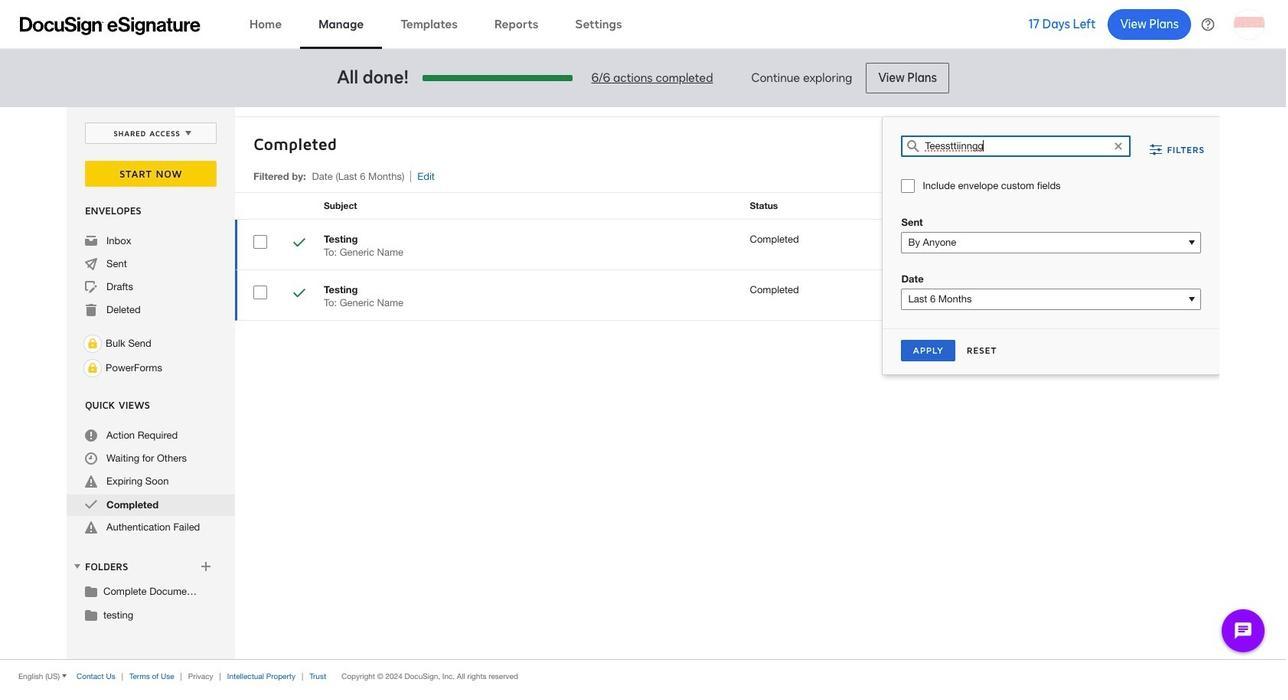 Task type: vqa. For each thing, say whether or not it's contained in the screenshot.
tooltip at the left
no



Task type: locate. For each thing, give the bounding box(es) containing it.
1 lock image from the top
[[83, 335, 102, 353]]

alert image down completed icon
[[85, 521, 97, 534]]

trash image
[[85, 304, 97, 316]]

0 vertical spatial folder image
[[85, 585, 97, 597]]

draft image
[[85, 281, 97, 293]]

1 vertical spatial folder image
[[85, 609, 97, 621]]

0 vertical spatial completed image
[[293, 237, 305, 251]]

docusign esignature image
[[20, 16, 201, 35]]

1 vertical spatial lock image
[[83, 359, 102, 377]]

0 vertical spatial lock image
[[83, 335, 102, 353]]

secondary navigation region
[[67, 107, 1223, 659]]

inbox image
[[85, 235, 97, 247]]

Search Quick Views text field
[[925, 136, 1107, 156]]

0 vertical spatial alert image
[[85, 475, 97, 488]]

1 vertical spatial completed image
[[293, 287, 305, 302]]

alert image
[[85, 475, 97, 488], [85, 521, 97, 534]]

alert image down clock icon
[[85, 475, 97, 488]]

1 completed image from the top
[[293, 237, 305, 251]]

completed image
[[293, 237, 305, 251], [293, 287, 305, 302]]

folder image
[[85, 585, 97, 597], [85, 609, 97, 621]]

1 vertical spatial alert image
[[85, 521, 97, 534]]

completed image
[[85, 498, 97, 511]]

lock image
[[83, 335, 102, 353], [83, 359, 102, 377]]



Task type: describe. For each thing, give the bounding box(es) containing it.
2 alert image from the top
[[85, 521, 97, 534]]

sent image
[[85, 258, 97, 270]]

action required image
[[85, 430, 97, 442]]

view folders image
[[71, 560, 83, 573]]

2 folder image from the top
[[85, 609, 97, 621]]

more info region
[[0, 659, 1286, 692]]

your uploaded profile image image
[[1234, 9, 1265, 39]]

1 alert image from the top
[[85, 475, 97, 488]]

1 folder image from the top
[[85, 585, 97, 597]]

clock image
[[85, 452, 97, 465]]

2 completed image from the top
[[293, 287, 305, 302]]

2 lock image from the top
[[83, 359, 102, 377]]



